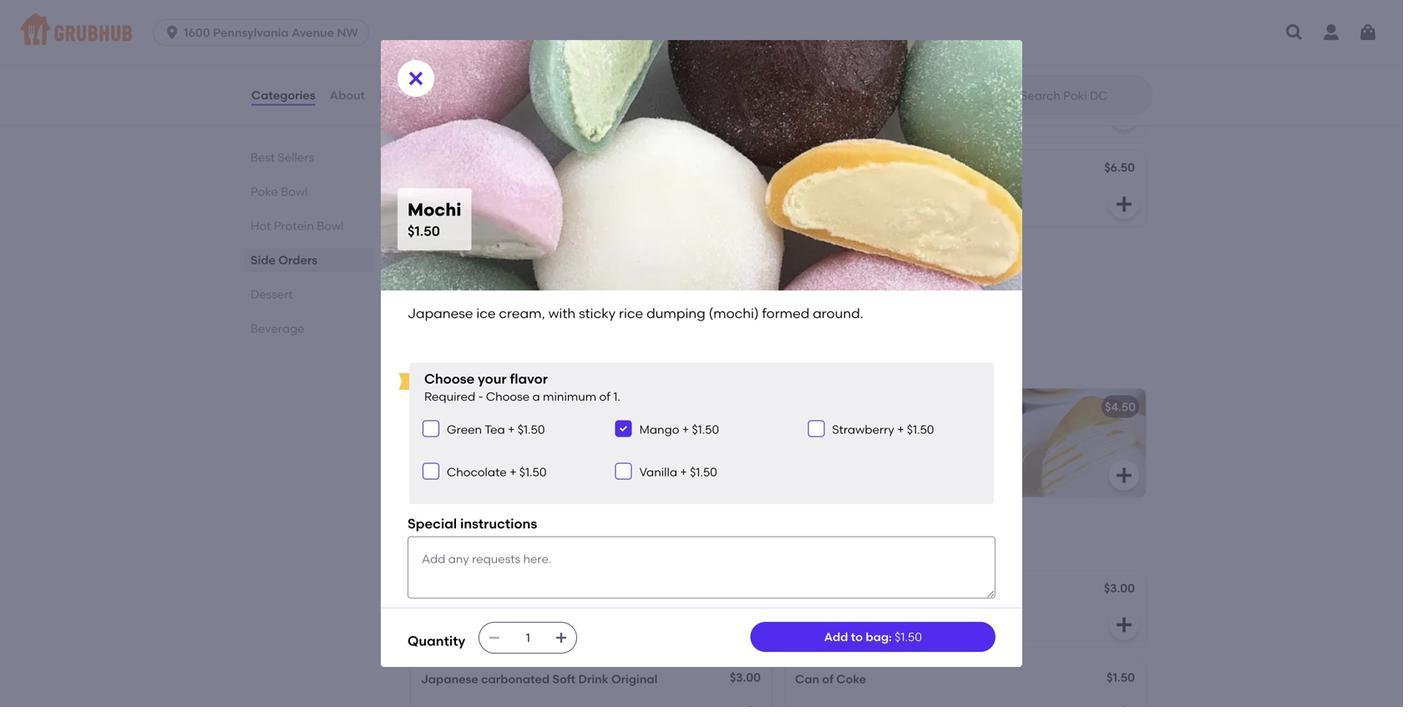 Task type: describe. For each thing, give the bounding box(es) containing it.
a
[[532, 390, 540, 404]]

fried for fried shrimp shumai
[[795, 63, 824, 78]]

japanese inside japanese ice cream, with sticky rice dumping (mochi) formed around.
[[421, 424, 478, 438]]

best
[[251, 150, 275, 165]]

required
[[424, 390, 475, 404]]

1 vertical spatial with
[[548, 305, 576, 322]]

green
[[447, 422, 482, 437]]

poke bowl
[[251, 185, 308, 199]]

1 vertical spatial beverage
[[408, 532, 491, 554]]

Special instructions text field
[[408, 537, 996, 599]]

original
[[611, 672, 658, 686]]

ice inside japanese ice cream, with sticky rice dumping (mochi) formed around.
[[481, 424, 498, 438]]

mochi image
[[646, 389, 772, 497]]

$1.50 inside mochi $1.50
[[408, 223, 440, 239]]

0 vertical spatial sticky
[[579, 305, 616, 322]]

1.
[[613, 390, 620, 404]]

quantity
[[408, 633, 465, 649]]

$7.00 for shumai
[[1106, 62, 1135, 76]]

your
[[478, 371, 507, 387]]

deep fried panko coating shrimps with yum yum sauce.
[[421, 87, 693, 118]]

0 horizontal spatial choose
[[424, 371, 475, 387]]

(mochi) inside japanese ice cream, with sticky rice dumping (mochi) formed around.
[[475, 441, 519, 455]]

2 vertical spatial japanese
[[421, 672, 478, 686]]

+ for vanilla + $1.50
[[680, 465, 687, 480]]

cream, inside japanese ice cream, with sticky rice dumping (mochi) formed around.
[[500, 424, 541, 438]]

1 horizontal spatial formed
[[762, 305, 810, 322]]

svg image for strawberry
[[811, 424, 821, 434]]

sellers
[[278, 150, 314, 165]]

vanilla
[[640, 465, 677, 480]]

minimum
[[543, 390, 597, 404]]

mochi $1.50
[[408, 199, 461, 239]]

0 vertical spatial ice
[[476, 305, 496, 322]]

fried
[[454, 87, 480, 101]]

flavor
[[510, 371, 548, 387]]

side orders
[[251, 253, 317, 267]]

1600 pennsylvania avenue nw button
[[153, 19, 376, 46]]

1 vertical spatial japanese ice cream, with sticky rice dumping (mochi) formed around.
[[421, 424, 626, 455]]

pennsylvania
[[213, 25, 289, 40]]

0 vertical spatial rice
[[619, 305, 643, 322]]

+ for strawberry + $1.50
[[897, 422, 904, 437]]

special instructions
[[408, 516, 537, 532]]

drink
[[578, 672, 609, 686]]

strawberry
[[832, 422, 894, 437]]

$7.00 for dumpling
[[732, 160, 761, 174]]

crepe
[[838, 400, 874, 414]]

perrier button
[[411, 572, 772, 647]]

avenue
[[292, 25, 334, 40]]

search icon image
[[994, 85, 1014, 105]]

to
[[851, 630, 863, 644]]

formed inside japanese ice cream, with sticky rice dumping (mochi) formed around.
[[521, 441, 563, 455]]

0 vertical spatial (mochi)
[[709, 305, 759, 322]]

panko
[[483, 87, 518, 101]]

crabmeat
[[421, 251, 481, 266]]

mango for mango + $1.50
[[640, 422, 679, 437]]

shrimps
[[568, 87, 612, 101]]

reviews button
[[378, 65, 427, 125]]

fried chicken dumpling
[[421, 162, 558, 176]]

about
[[330, 88, 365, 102]]

best sellers
[[251, 150, 314, 165]]

can
[[795, 672, 819, 686]]

main navigation navigation
[[0, 0, 1403, 65]]

perrier
[[421, 583, 459, 597]]

chocolate
[[447, 465, 507, 480]]

instructions
[[460, 516, 537, 532]]

soft
[[552, 672, 576, 686]]

1 horizontal spatial choose
[[486, 390, 530, 404]]

add
[[824, 630, 848, 644]]

svg image for vanilla
[[619, 467, 629, 477]]

orders
[[278, 253, 317, 267]]

1 horizontal spatial dessert
[[408, 349, 474, 371]]

tempura
[[464, 63, 515, 78]]

Input item quantity number field
[[510, 623, 546, 653]]

dumpling
[[503, 162, 558, 176]]

svg image for 1600 pennsylvania avenue nw
[[164, 24, 181, 41]]

$4.50
[[1105, 400, 1136, 414]]

1600
[[184, 25, 210, 40]]

dumping inside japanese ice cream, with sticky rice dumping (mochi) formed around.
[[421, 441, 472, 455]]

mango + $1.50
[[640, 422, 719, 437]]

coke
[[836, 672, 866, 686]]

carbonated
[[481, 672, 550, 686]]

nw
[[337, 25, 358, 40]]

0 vertical spatial cream,
[[499, 305, 545, 322]]

can of coke
[[795, 672, 866, 686]]

special
[[408, 516, 457, 532]]

bag:
[[866, 630, 892, 644]]

choose your flavor required - choose a minimum of 1.
[[424, 371, 620, 404]]

Search Poki DC search field
[[1019, 88, 1147, 104]]



Task type: vqa. For each thing, say whether or not it's contained in the screenshot.
FRIED SHRIMP SHUMAI
yes



Task type: locate. For each thing, give the bounding box(es) containing it.
0 vertical spatial mochi
[[408, 199, 461, 220]]

with
[[615, 87, 639, 101], [548, 305, 576, 322], [543, 424, 567, 438]]

protein
[[274, 219, 314, 233]]

with inside 'deep fried panko coating shrimps with yum yum sauce.'
[[615, 87, 639, 101]]

0 vertical spatial of
[[599, 390, 611, 404]]

svg image for chocolate
[[426, 467, 436, 477]]

1 vertical spatial around.
[[566, 441, 610, 455]]

0 horizontal spatial shrimp
[[421, 63, 462, 78]]

side
[[251, 253, 276, 267]]

1 vertical spatial mango
[[640, 422, 679, 437]]

0 horizontal spatial dessert
[[251, 287, 293, 302]]

1 horizontal spatial shrimp
[[827, 63, 868, 78]]

1 shrimp from the left
[[421, 63, 462, 78]]

0 vertical spatial dumping
[[647, 305, 705, 322]]

sticky inside japanese ice cream, with sticky rice dumping (mochi) formed around.
[[570, 424, 602, 438]]

dessert
[[251, 287, 293, 302], [408, 349, 474, 371]]

0 vertical spatial formed
[[762, 305, 810, 322]]

1 horizontal spatial beverage
[[408, 532, 491, 554]]

around. inside japanese ice cream, with sticky rice dumping (mochi) formed around.
[[566, 441, 610, 455]]

dessert down side
[[251, 287, 293, 302]]

deep
[[421, 87, 451, 101]]

2 vertical spatial $7.00
[[732, 250, 761, 264]]

ice down crabmeat salad
[[476, 305, 496, 322]]

svg image
[[1285, 23, 1305, 43], [1358, 23, 1378, 43], [406, 68, 426, 88], [740, 105, 760, 125], [1114, 105, 1134, 125], [1114, 194, 1134, 214], [740, 283, 760, 304], [426, 424, 436, 434], [1114, 466, 1134, 486], [740, 615, 760, 635], [1114, 615, 1134, 635], [555, 631, 568, 645], [740, 704, 760, 707], [1114, 704, 1134, 707]]

yum right shrimps
[[642, 87, 666, 101]]

fried for fried chicken dumpling
[[421, 162, 450, 176]]

0 horizontal spatial bowl
[[281, 185, 308, 199]]

svg image
[[164, 24, 181, 41], [740, 194, 760, 214], [619, 424, 629, 434], [811, 424, 821, 434], [426, 467, 436, 477], [619, 467, 629, 477], [488, 631, 501, 645]]

0 horizontal spatial around.
[[566, 441, 610, 455]]

1 horizontal spatial $3.00
[[1104, 581, 1135, 595]]

mochi up green
[[421, 400, 456, 414]]

1 vertical spatial japanese
[[421, 424, 478, 438]]

+ up the vanilla + $1.50
[[682, 422, 689, 437]]

0 vertical spatial beverage
[[251, 322, 305, 336]]

0 horizontal spatial of
[[599, 390, 611, 404]]

of inside choose your flavor required - choose a minimum of 1.
[[599, 390, 611, 404]]

1600 pennsylvania avenue nw
[[184, 25, 358, 40]]

fried right $8.00
[[795, 63, 824, 78]]

vanilla + $1.50
[[640, 465, 717, 480]]

0 vertical spatial japanese
[[408, 305, 473, 322]]

0 vertical spatial bowl
[[281, 185, 308, 199]]

+ right tea at the left bottom of page
[[508, 422, 515, 437]]

chocolate + $1.50
[[447, 465, 547, 480]]

choose up required
[[424, 371, 475, 387]]

$3.00
[[1104, 581, 1135, 595], [730, 671, 761, 685]]

0 horizontal spatial dumping
[[421, 441, 472, 455]]

salad right crabmeat
[[483, 251, 517, 266]]

beverage
[[251, 322, 305, 336], [408, 532, 491, 554]]

strawberry + $1.50
[[832, 422, 934, 437]]

choose
[[424, 371, 475, 387], [486, 390, 530, 404]]

mochi for mochi $1.50
[[408, 199, 461, 220]]

2 yum from the left
[[669, 87, 693, 101]]

sticky
[[579, 305, 616, 322], [570, 424, 602, 438]]

seaweed salad
[[795, 162, 884, 176]]

mochi up crabmeat
[[408, 199, 461, 220]]

1 vertical spatial fried
[[421, 162, 450, 176]]

hot
[[251, 219, 271, 233]]

0 horizontal spatial salad
[[483, 251, 517, 266]]

1 vertical spatial ice
[[481, 424, 498, 438]]

bowl right protein
[[317, 219, 344, 233]]

of
[[599, 390, 611, 404], [822, 672, 834, 686]]

cream, down the a
[[500, 424, 541, 438]]

mango left "crepe"
[[795, 400, 835, 414]]

0 vertical spatial mango
[[795, 400, 835, 414]]

1 horizontal spatial of
[[822, 672, 834, 686]]

0 horizontal spatial (mochi)
[[475, 441, 519, 455]]

rice inside japanese ice cream, with sticky rice dumping (mochi) formed around.
[[605, 424, 626, 438]]

add to bag: $1.50
[[824, 630, 922, 644]]

0 vertical spatial with
[[615, 87, 639, 101]]

japanese down quantity
[[421, 672, 478, 686]]

mango up vanilla
[[640, 422, 679, 437]]

cream,
[[499, 305, 545, 322], [500, 424, 541, 438]]

1 vertical spatial $7.00
[[732, 160, 761, 174]]

1 vertical spatial sticky
[[570, 424, 602, 438]]

0 vertical spatial japanese ice cream, with sticky rice dumping (mochi) formed around.
[[408, 305, 863, 322]]

seaweed
[[795, 162, 848, 176]]

$6.50
[[1104, 160, 1135, 174]]

1 horizontal spatial (mochi)
[[709, 305, 759, 322]]

1 vertical spatial salad
[[483, 251, 517, 266]]

+ for mango + $1.50
[[682, 422, 689, 437]]

2 shrimp from the left
[[827, 63, 868, 78]]

+
[[508, 422, 515, 437], [682, 422, 689, 437], [897, 422, 904, 437], [510, 465, 517, 480], [680, 465, 687, 480]]

0 vertical spatial salad
[[851, 162, 884, 176]]

hot protein bowl
[[251, 219, 344, 233]]

yum
[[642, 87, 666, 101], [669, 87, 693, 101]]

0 horizontal spatial beverage
[[251, 322, 305, 336]]

2 vertical spatial with
[[543, 424, 567, 438]]

+ right chocolate on the left
[[510, 465, 517, 480]]

mochi for mochi
[[421, 400, 456, 414]]

0 vertical spatial choose
[[424, 371, 475, 387]]

+ right vanilla
[[680, 465, 687, 480]]

svg image for mango
[[619, 424, 629, 434]]

mango crepe cake image
[[1021, 389, 1146, 497]]

0 vertical spatial dessert
[[251, 287, 293, 302]]

fried shrimp shumai
[[795, 63, 914, 78]]

0 horizontal spatial formed
[[521, 441, 563, 455]]

0 vertical spatial fried
[[795, 63, 824, 78]]

salad for crabmeat salad
[[483, 251, 517, 266]]

salad for seaweed salad
[[851, 162, 884, 176]]

0 horizontal spatial fried
[[421, 162, 450, 176]]

(mochi)
[[709, 305, 759, 322], [475, 441, 519, 455]]

shrimp tempura
[[421, 63, 515, 78]]

sauce.
[[421, 104, 458, 118]]

shrimp up deep
[[421, 63, 462, 78]]

poke
[[251, 185, 278, 199]]

$1.50
[[408, 223, 440, 239], [518, 422, 545, 437], [692, 422, 719, 437], [907, 422, 934, 437], [519, 465, 547, 480], [690, 465, 717, 480], [895, 630, 922, 644], [1107, 671, 1135, 685]]

$7.00
[[1106, 62, 1135, 76], [732, 160, 761, 174], [732, 250, 761, 264]]

1 vertical spatial dumping
[[421, 441, 472, 455]]

of left 1.
[[599, 390, 611, 404]]

1 vertical spatial cream,
[[500, 424, 541, 438]]

japanese ice cream, with sticky rice dumping (mochi) formed around.
[[408, 305, 863, 322], [421, 424, 626, 455]]

mango crepe cake
[[795, 400, 907, 414]]

bowl
[[281, 185, 308, 199], [317, 219, 344, 233]]

1 vertical spatial mochi
[[421, 400, 456, 414]]

1 horizontal spatial salad
[[851, 162, 884, 176]]

0 vertical spatial around.
[[813, 305, 863, 322]]

with inside japanese ice cream, with sticky rice dumping (mochi) formed around.
[[543, 424, 567, 438]]

crabmeat salad
[[421, 251, 517, 266]]

cake
[[876, 400, 907, 414]]

1 horizontal spatial yum
[[669, 87, 693, 101]]

1 horizontal spatial dumping
[[647, 305, 705, 322]]

1 vertical spatial of
[[822, 672, 834, 686]]

ice down '-'
[[481, 424, 498, 438]]

1 vertical spatial dessert
[[408, 349, 474, 371]]

dessert up required
[[408, 349, 474, 371]]

yum down main navigation navigation
[[669, 87, 693, 101]]

1 horizontal spatial mango
[[795, 400, 835, 414]]

$8.00
[[730, 62, 761, 76]]

categories
[[251, 88, 315, 102]]

reviews
[[379, 88, 426, 102]]

coffee
[[821, 583, 860, 597]]

mochi
[[408, 199, 461, 220], [421, 400, 456, 414]]

japanese down required
[[421, 424, 478, 438]]

+ down cake
[[897, 422, 904, 437]]

+ for chocolate + $1.50
[[510, 465, 517, 480]]

1 vertical spatial (mochi)
[[475, 441, 519, 455]]

1 horizontal spatial around.
[[813, 305, 863, 322]]

ucc coffee
[[795, 583, 860, 597]]

formed
[[762, 305, 810, 322], [521, 441, 563, 455]]

salad right seaweed
[[851, 162, 884, 176]]

ucc
[[795, 583, 818, 597]]

0 vertical spatial $3.00
[[1104, 581, 1135, 595]]

bowl right poke
[[281, 185, 308, 199]]

shumai
[[870, 63, 914, 78]]

shrimp left shumai
[[827, 63, 868, 78]]

coating
[[521, 87, 565, 101]]

choose down your
[[486, 390, 530, 404]]

svg image inside the '1600 pennsylvania avenue nw' 'button'
[[164, 24, 181, 41]]

japanese carbonated soft drink original
[[421, 672, 658, 686]]

dumping
[[647, 305, 705, 322], [421, 441, 472, 455]]

fried left chicken
[[421, 162, 450, 176]]

1 vertical spatial bowl
[[317, 219, 344, 233]]

1 horizontal spatial bowl
[[317, 219, 344, 233]]

0 vertical spatial $7.00
[[1106, 62, 1135, 76]]

0 horizontal spatial mango
[[640, 422, 679, 437]]

cream, up flavor at the bottom left of page
[[499, 305, 545, 322]]

japanese
[[408, 305, 473, 322], [421, 424, 478, 438], [421, 672, 478, 686]]

about button
[[329, 65, 366, 125]]

-
[[478, 390, 483, 404]]

1 horizontal spatial fried
[[795, 63, 824, 78]]

1 vertical spatial $3.00
[[730, 671, 761, 685]]

0 horizontal spatial yum
[[642, 87, 666, 101]]

shrimp
[[421, 63, 462, 78], [827, 63, 868, 78]]

green tea + $1.50
[[447, 422, 545, 437]]

mango for mango crepe cake
[[795, 400, 835, 414]]

beverage down special
[[408, 532, 491, 554]]

beverage down side orders
[[251, 322, 305, 336]]

1 vertical spatial choose
[[486, 390, 530, 404]]

chicken
[[453, 162, 500, 176]]

1 vertical spatial formed
[[521, 441, 563, 455]]

1 yum from the left
[[642, 87, 666, 101]]

categories button
[[251, 65, 316, 125]]

tea
[[485, 422, 505, 437]]

of right can
[[822, 672, 834, 686]]

0 horizontal spatial $3.00
[[730, 671, 761, 685]]

1 vertical spatial rice
[[605, 424, 626, 438]]

japanese down crabmeat
[[408, 305, 473, 322]]

salad
[[851, 162, 884, 176], [483, 251, 517, 266]]



